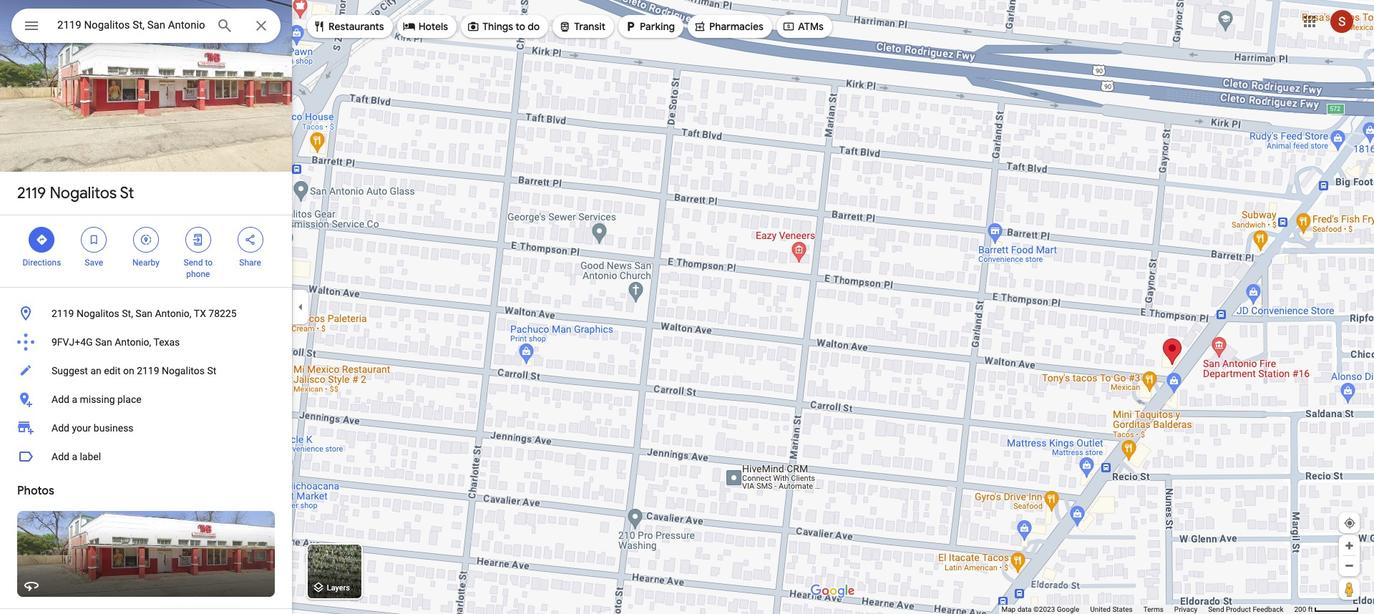 Task type: describe. For each thing, give the bounding box(es) containing it.
2 horizontal spatial 2119
[[137, 365, 159, 377]]

 transit
[[559, 19, 606, 34]]

tx
[[194, 308, 206, 319]]

none field inside 2119 nogalitos st, san antonio, tx 78225 field
[[57, 16, 205, 34]]

missing
[[80, 394, 115, 405]]


[[35, 232, 48, 248]]

parking
[[640, 20, 675, 33]]

 things to do
[[467, 19, 540, 34]]

privacy
[[1175, 606, 1198, 614]]

©2023
[[1034, 606, 1055, 614]]

pharmacies
[[709, 20, 764, 33]]

share
[[239, 258, 261, 268]]

send product feedback button
[[1209, 605, 1284, 614]]

label
[[80, 451, 101, 463]]

0 horizontal spatial antonio,
[[115, 336, 151, 348]]


[[192, 232, 205, 248]]


[[87, 232, 100, 248]]

atms
[[798, 20, 824, 33]]

78225
[[209, 308, 237, 319]]

add your business link
[[0, 414, 292, 442]]

terms button
[[1144, 605, 1164, 614]]

your
[[72, 422, 91, 434]]

map data ©2023 google
[[1002, 606, 1080, 614]]

9fvj+4g san antonio, texas button
[[0, 328, 292, 357]]

add a missing place button
[[0, 385, 292, 414]]

feedback
[[1253, 606, 1284, 614]]

place
[[117, 394, 142, 405]]

add a missing place
[[52, 394, 142, 405]]

200
[[1295, 606, 1307, 614]]

send for send to phone
[[184, 258, 203, 268]]

on
[[123, 365, 134, 377]]


[[467, 19, 480, 34]]


[[559, 19, 572, 34]]

suggest an edit on 2119 nogalitos st button
[[0, 357, 292, 385]]

 restaurants
[[313, 19, 384, 34]]


[[140, 232, 152, 248]]

show street view coverage image
[[1340, 578, 1360, 600]]


[[782, 19, 795, 34]]

google
[[1057, 606, 1080, 614]]

zoom in image
[[1345, 541, 1355, 551]]

map
[[1002, 606, 1016, 614]]

200 ft
[[1295, 606, 1313, 614]]


[[313, 19, 326, 34]]

show your location image
[[1344, 517, 1357, 530]]

suggest
[[52, 365, 88, 377]]

0 horizontal spatial san
[[95, 336, 112, 348]]

st,
[[122, 308, 133, 319]]

 atms
[[782, 19, 824, 34]]

phone
[[186, 269, 210, 279]]

2 vertical spatial nogalitos
[[162, 365, 205, 377]]

transit
[[574, 20, 606, 33]]


[[23, 16, 40, 36]]

layers
[[327, 584, 350, 593]]

zoom out image
[[1345, 561, 1355, 571]]

data
[[1018, 606, 1032, 614]]

collapse side panel image
[[293, 299, 309, 315]]



Task type: vqa. For each thing, say whether or not it's contained in the screenshot.


Task type: locate. For each thing, give the bounding box(es) containing it.
footer
[[1002, 605, 1295, 614]]

1 vertical spatial add
[[52, 422, 69, 434]]

privacy button
[[1175, 605, 1198, 614]]

0 vertical spatial add
[[52, 394, 69, 405]]

actions for 2119 nogalitos st region
[[0, 216, 292, 287]]

suggest an edit on 2119 nogalitos st
[[52, 365, 216, 377]]

things
[[483, 20, 513, 33]]

200 ft button
[[1295, 606, 1360, 614]]

add down suggest
[[52, 394, 69, 405]]

nogalitos left st, on the bottom of page
[[77, 308, 119, 319]]

to inside  things to do
[[516, 20, 526, 33]]

to left "do"
[[516, 20, 526, 33]]

0 horizontal spatial st
[[120, 183, 134, 203]]

add for add a missing place
[[52, 394, 69, 405]]

1 horizontal spatial san
[[136, 308, 152, 319]]

1 horizontal spatial st
[[207, 365, 216, 377]]

a left missing
[[72, 394, 77, 405]]

 parking
[[624, 19, 675, 34]]

1 vertical spatial to
[[205, 258, 213, 268]]

send to phone
[[184, 258, 213, 279]]

add for add a label
[[52, 451, 69, 463]]


[[624, 19, 637, 34]]

0 vertical spatial send
[[184, 258, 203, 268]]

1 vertical spatial san
[[95, 336, 112, 348]]


[[244, 232, 257, 248]]

save
[[85, 258, 103, 268]]

3 add from the top
[[52, 451, 69, 463]]

2119 nogalitos st
[[17, 183, 134, 203]]

 button
[[11, 9, 52, 46]]

st
[[120, 183, 134, 203], [207, 365, 216, 377]]

terms
[[1144, 606, 1164, 614]]

google maps element
[[0, 0, 1375, 614]]

 search field
[[11, 9, 281, 46]]

send
[[184, 258, 203, 268], [1209, 606, 1225, 614]]

2 a from the top
[[72, 451, 77, 463]]

send left product
[[1209, 606, 1225, 614]]

2119 for 2119 nogalitos st, san antonio, tx 78225
[[52, 308, 74, 319]]

nearby
[[132, 258, 160, 268]]

nogalitos
[[50, 183, 117, 203], [77, 308, 119, 319], [162, 365, 205, 377]]

1 vertical spatial send
[[1209, 606, 1225, 614]]

0 vertical spatial st
[[120, 183, 134, 203]]

send product feedback
[[1209, 606, 1284, 614]]

2119 nogalitos st, san antonio, tx 78225 button
[[0, 299, 292, 328]]

nogalitos up 
[[50, 183, 117, 203]]


[[403, 19, 416, 34]]

texas
[[154, 336, 180, 348]]

2 add from the top
[[52, 422, 69, 434]]

send for send product feedback
[[1209, 606, 1225, 614]]

a
[[72, 394, 77, 405], [72, 451, 77, 463]]

1 vertical spatial a
[[72, 451, 77, 463]]

san
[[136, 308, 152, 319], [95, 336, 112, 348]]

2119 up 9fvj+4g
[[52, 308, 74, 319]]

add left "your"
[[52, 422, 69, 434]]

st inside button
[[207, 365, 216, 377]]

add left label
[[52, 451, 69, 463]]

directions
[[23, 258, 61, 268]]

antonio,
[[155, 308, 192, 319], [115, 336, 151, 348]]

0 vertical spatial nogalitos
[[50, 183, 117, 203]]

2 vertical spatial add
[[52, 451, 69, 463]]

photos
[[17, 484, 54, 498]]

an
[[91, 365, 101, 377]]

0 vertical spatial to
[[516, 20, 526, 33]]

ft
[[1309, 606, 1313, 614]]

product
[[1226, 606, 1251, 614]]

2119 nogalitos st, san antonio, tx 78225
[[52, 308, 237, 319]]

2119
[[17, 183, 46, 203], [52, 308, 74, 319], [137, 365, 159, 377]]

2119 nogalitos st main content
[[0, 0, 292, 614]]

st down 78225
[[207, 365, 216, 377]]


[[694, 19, 707, 34]]

san right st, on the bottom of page
[[136, 308, 152, 319]]

1 horizontal spatial 2119
[[52, 308, 74, 319]]

0 vertical spatial san
[[136, 308, 152, 319]]

to inside the send to phone
[[205, 258, 213, 268]]

business
[[94, 422, 134, 434]]

 hotels
[[403, 19, 448, 34]]

send up phone
[[184, 258, 203, 268]]

0 horizontal spatial send
[[184, 258, 203, 268]]

add inside add a missing place button
[[52, 394, 69, 405]]

do
[[528, 20, 540, 33]]

states
[[1113, 606, 1133, 614]]

antonio, up suggest an edit on 2119 nogalitos st
[[115, 336, 151, 348]]

nogalitos for st,
[[77, 308, 119, 319]]

1 horizontal spatial to
[[516, 20, 526, 33]]

united states
[[1091, 606, 1133, 614]]

united states button
[[1091, 605, 1133, 614]]

add for add your business
[[52, 422, 69, 434]]

2119 up ""
[[17, 183, 46, 203]]

0 vertical spatial antonio,
[[155, 308, 192, 319]]

footer inside google maps element
[[1002, 605, 1295, 614]]

restaurants
[[329, 20, 384, 33]]

9fvj+4g san antonio, texas
[[52, 336, 180, 348]]

st up actions for 2119 nogalitos st region
[[120, 183, 134, 203]]

1 a from the top
[[72, 394, 77, 405]]

antonio, left tx in the left of the page
[[155, 308, 192, 319]]

9fvj+4g
[[52, 336, 93, 348]]

add
[[52, 394, 69, 405], [52, 422, 69, 434], [52, 451, 69, 463]]

add your business
[[52, 422, 134, 434]]

send inside the send product feedback button
[[1209, 606, 1225, 614]]

1 horizontal spatial antonio,
[[155, 308, 192, 319]]

1 horizontal spatial send
[[1209, 606, 1225, 614]]

edit
[[104, 365, 121, 377]]

to
[[516, 20, 526, 33], [205, 258, 213, 268]]

add inside "link"
[[52, 422, 69, 434]]

0 vertical spatial a
[[72, 394, 77, 405]]

1 vertical spatial 2119
[[52, 308, 74, 319]]

0 vertical spatial 2119
[[17, 183, 46, 203]]

add a label button
[[0, 442, 292, 471]]

a for missing
[[72, 394, 77, 405]]

add a label
[[52, 451, 101, 463]]

san up an
[[95, 336, 112, 348]]

to up phone
[[205, 258, 213, 268]]

1 vertical spatial st
[[207, 365, 216, 377]]

add inside add a label button
[[52, 451, 69, 463]]

a for label
[[72, 451, 77, 463]]

1 vertical spatial antonio,
[[115, 336, 151, 348]]

2119 right 'on'
[[137, 365, 159, 377]]

 pharmacies
[[694, 19, 764, 34]]

nogalitos down texas
[[162, 365, 205, 377]]

google account: sheryl atherton  
(sheryl.atherton@adept.ai) image
[[1331, 10, 1354, 33]]

2119 Nogalitos St, San Antonio, TX 78225 field
[[11, 9, 281, 43]]

united
[[1091, 606, 1111, 614]]

hotels
[[419, 20, 448, 33]]

send inside the send to phone
[[184, 258, 203, 268]]

1 add from the top
[[52, 394, 69, 405]]

footer containing map data ©2023 google
[[1002, 605, 1295, 614]]

2119 for 2119 nogalitos st
[[17, 183, 46, 203]]

None field
[[57, 16, 205, 34]]

0 horizontal spatial 2119
[[17, 183, 46, 203]]

a left label
[[72, 451, 77, 463]]

nogalitos for st
[[50, 183, 117, 203]]

2 vertical spatial 2119
[[137, 365, 159, 377]]

1 vertical spatial nogalitos
[[77, 308, 119, 319]]

0 horizontal spatial to
[[205, 258, 213, 268]]



